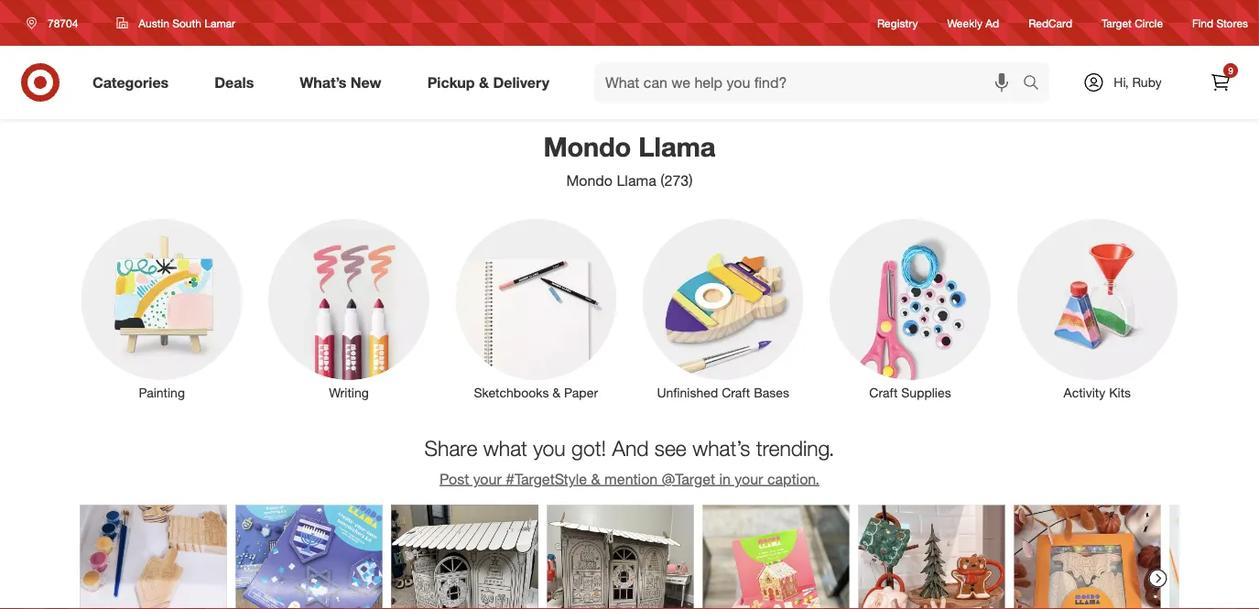 Task type: vqa. For each thing, say whether or not it's contained in the screenshot.
Chat
no



Task type: describe. For each thing, give the bounding box(es) containing it.
caption.
[[767, 470, 820, 488]]

what's new
[[300, 73, 382, 91]]

& for pickup
[[479, 73, 489, 91]]

user image by @leslierott image
[[236, 505, 382, 609]]

activity
[[1064, 385, 1106, 401]]

categories link
[[77, 62, 192, 103]]

78704 button
[[15, 6, 97, 39]]

paper
[[564, 385, 598, 401]]

0 vertical spatial llama
[[639, 130, 716, 163]]

deals
[[215, 73, 254, 91]]

delivery
[[493, 73, 550, 91]]

user image by @ourdiyhomeproject image
[[859, 505, 1005, 609]]

registry link
[[877, 15, 918, 31]]

writing
[[329, 385, 369, 401]]

painting link
[[68, 215, 255, 402]]

weekly ad
[[947, 16, 999, 30]]

0 vertical spatial mondo
[[544, 130, 631, 163]]

& for sketchbooks
[[553, 385, 561, 401]]

2 your from the left
[[735, 470, 763, 488]]

ruby
[[1132, 74, 1162, 90]]

kits
[[1109, 385, 1131, 401]]

got!
[[572, 435, 606, 461]]

pickup
[[427, 73, 475, 91]]

user image by @growingwonders_ image
[[392, 505, 538, 609]]

craft supplies
[[869, 385, 951, 401]]

bases
[[754, 385, 789, 401]]

mention
[[605, 470, 658, 488]]

2 user image by @frankiec_eats image from the left
[[1170, 505, 1259, 609]]

target
[[1102, 16, 1132, 30]]

1 your from the left
[[473, 470, 502, 488]]

target circle link
[[1102, 15, 1163, 31]]

what
[[483, 435, 527, 461]]

see
[[655, 435, 687, 461]]

austin south lamar button
[[105, 6, 247, 39]]

search
[[1015, 75, 1059, 93]]

supplies
[[901, 385, 951, 401]]

redcard
[[1029, 16, 1072, 30]]

hi,
[[1114, 74, 1129, 90]]

austin
[[139, 16, 169, 30]]

trending.
[[756, 435, 835, 461]]

unfinished
[[657, 385, 718, 401]]

1 vertical spatial mondo
[[566, 172, 613, 190]]

user image by @donashaber image
[[80, 505, 227, 609]]

and
[[612, 435, 649, 461]]



Task type: locate. For each thing, give the bounding box(es) containing it.
1 horizontal spatial your
[[735, 470, 763, 488]]

target circle
[[1102, 16, 1163, 30]]

user image by @frankiec_eats image
[[1014, 505, 1161, 609], [1170, 505, 1259, 609]]

llama left (273)
[[617, 172, 656, 190]]

craft
[[722, 385, 750, 401], [869, 385, 898, 401]]

craft left bases
[[722, 385, 750, 401]]

share what you got! and see what's trending.
[[425, 435, 835, 461]]

unfinished craft bases
[[657, 385, 789, 401]]

& right pickup
[[479, 73, 489, 91]]

#targetstyle
[[506, 470, 587, 488]]

1 craft from the left
[[722, 385, 750, 401]]

mondo
[[544, 130, 631, 163], [566, 172, 613, 190]]

writing link
[[255, 215, 443, 402]]

search button
[[1015, 62, 1059, 106]]

redcard link
[[1029, 15, 1072, 31]]

lamar
[[204, 16, 235, 30]]

0 horizontal spatial user image by @frankiec_eats image
[[1014, 505, 1161, 609]]

user image by @elly.penalver image
[[547, 505, 694, 609]]

& down got!
[[591, 470, 600, 488]]

post
[[440, 470, 469, 488]]

find
[[1193, 16, 1214, 30]]

categories
[[92, 73, 169, 91]]

1 vertical spatial &
[[553, 385, 561, 401]]

your right in
[[735, 470, 763, 488]]

circle
[[1135, 16, 1163, 30]]

1 vertical spatial llama
[[617, 172, 656, 190]]

your right 'post'
[[473, 470, 502, 488]]

1 horizontal spatial user image by @frankiec_eats image
[[1170, 505, 1259, 609]]

What can we help you find? suggestions appear below search field
[[594, 62, 1028, 103]]

new
[[351, 73, 382, 91]]

(273)
[[660, 172, 693, 190]]

south
[[172, 16, 201, 30]]

in
[[719, 470, 731, 488]]

0 horizontal spatial your
[[473, 470, 502, 488]]

pickup & delivery
[[427, 73, 550, 91]]

user image by @_.mamakaite._ image
[[703, 505, 849, 609]]

craft left supplies on the bottom
[[869, 385, 898, 401]]

share
[[425, 435, 477, 461]]

2 craft from the left
[[869, 385, 898, 401]]

hi, ruby
[[1114, 74, 1162, 90]]

what's new link
[[284, 62, 404, 103]]

your
[[473, 470, 502, 488], [735, 470, 763, 488]]

activity kits link
[[1004, 215, 1191, 402]]

pickup & delivery link
[[412, 62, 572, 103]]

stores
[[1217, 16, 1248, 30]]

find stores
[[1193, 16, 1248, 30]]

deals link
[[199, 62, 277, 103]]

what's
[[693, 435, 750, 461]]

post your #targetstyle & mention @target in your caption. link
[[440, 470, 820, 488]]

2 horizontal spatial &
[[591, 470, 600, 488]]

you
[[533, 435, 566, 461]]

&
[[479, 73, 489, 91], [553, 385, 561, 401], [591, 470, 600, 488]]

9 link
[[1201, 62, 1241, 103]]

what's
[[300, 73, 347, 91]]

9
[[1228, 65, 1233, 76]]

0 horizontal spatial &
[[479, 73, 489, 91]]

0 vertical spatial &
[[479, 73, 489, 91]]

post your #targetstyle & mention @target in your caption.
[[440, 470, 820, 488]]

sketchbooks & paper
[[474, 385, 598, 401]]

llama up (273)
[[639, 130, 716, 163]]

sketchbooks
[[474, 385, 549, 401]]

0 horizontal spatial craft
[[722, 385, 750, 401]]

& left the "paper"
[[553, 385, 561, 401]]

llama
[[639, 130, 716, 163], [617, 172, 656, 190]]

activity kits
[[1064, 385, 1131, 401]]

1 horizontal spatial craft
[[869, 385, 898, 401]]

registry
[[877, 16, 918, 30]]

1 horizontal spatial &
[[553, 385, 561, 401]]

find stores link
[[1193, 15, 1248, 31]]

@target
[[662, 470, 715, 488]]

78704
[[48, 16, 78, 30]]

mondo llama mondo llama (273)
[[544, 130, 716, 190]]

austin south lamar
[[139, 16, 235, 30]]

weekly
[[947, 16, 983, 30]]

ad
[[986, 16, 999, 30]]

painting
[[139, 385, 185, 401]]

sketchbooks & paper link
[[443, 215, 630, 402]]

craft supplies link
[[817, 215, 1004, 402]]

weekly ad link
[[947, 15, 999, 31]]

2 vertical spatial &
[[591, 470, 600, 488]]

unfinished craft bases link
[[630, 215, 817, 402]]

1 user image by @frankiec_eats image from the left
[[1014, 505, 1161, 609]]



